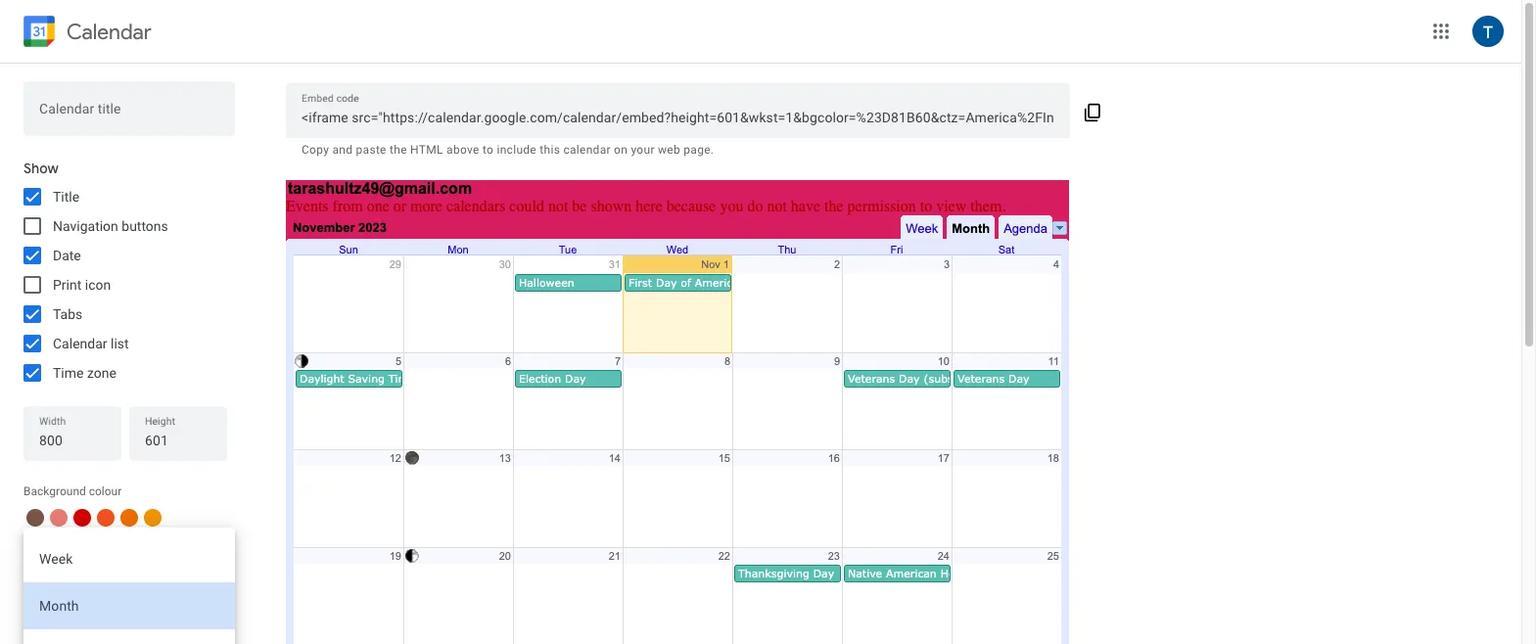 Task type: describe. For each thing, give the bounding box(es) containing it.
print
[[53, 277, 82, 293]]

on
[[614, 143, 628, 157]]

grape menu item
[[120, 580, 138, 597]]

and
[[332, 143, 353, 157]]

your
[[631, 143, 655, 157]]

zone
[[87, 365, 116, 381]]

eucalyptus menu item
[[26, 533, 44, 550]]

default view list box
[[24, 528, 235, 644]]

page.
[[684, 143, 714, 157]]

banana menu item
[[144, 533, 162, 550]]

this
[[540, 143, 560, 157]]

the
[[390, 143, 407, 157]]

paste
[[356, 143, 387, 157]]

calendar colour menu item
[[26, 603, 44, 621]]

calendar link
[[20, 12, 151, 55]]

avocado menu item
[[97, 533, 115, 550]]

3 option from the top
[[24, 630, 235, 644]]

pumpkin menu item
[[120, 509, 138, 527]]

background colour
[[24, 485, 122, 499]]

copy
[[302, 143, 329, 157]]

calendar for calendar list
[[53, 336, 107, 352]]

mango menu item
[[144, 509, 162, 527]]

pistachio menu item
[[73, 533, 91, 550]]

icon
[[85, 277, 111, 293]]

copy and paste the html above to include this calendar on your web page.
[[302, 143, 714, 157]]

sage menu item
[[26, 556, 44, 574]]

birch menu item
[[50, 580, 68, 597]]

content_copy button
[[1071, 87, 1117, 134]]

peacock menu item
[[50, 556, 68, 574]]

tabs
[[53, 307, 83, 322]]



Task type: locate. For each thing, give the bounding box(es) containing it.
buttons
[[122, 218, 168, 234]]

None text field
[[39, 102, 219, 129]]

cherry blossom menu item
[[97, 580, 115, 597]]

web
[[658, 143, 681, 157]]

print icon
[[53, 277, 111, 293]]

graphite menu item
[[26, 580, 44, 597]]

colour
[[89, 485, 122, 499]]

add custom colour menu item
[[50, 603, 68, 621]]

calendar
[[564, 143, 611, 157]]

list
[[111, 336, 129, 352]]

calendar list
[[53, 336, 129, 352]]

above
[[447, 143, 480, 157]]

citron menu item
[[120, 533, 138, 550]]

to
[[483, 143, 494, 157]]

tomato menu item
[[73, 509, 91, 527]]

flamingo menu item
[[50, 509, 68, 527]]

title
[[53, 189, 79, 205]]

1 vertical spatial calendar
[[53, 336, 107, 352]]

time
[[53, 365, 84, 381]]

amethyst menu item
[[144, 580, 162, 597]]

time zone
[[53, 365, 116, 381]]

html
[[410, 143, 443, 157]]

include
[[497, 143, 537, 157]]

option
[[24, 536, 235, 583], [24, 583, 235, 630], [24, 630, 235, 644]]

None number field
[[39, 427, 106, 454], [145, 427, 212, 454], [39, 427, 106, 454], [145, 427, 212, 454]]

show
[[24, 160, 59, 177]]

2 option from the top
[[24, 583, 235, 630]]

1 option from the top
[[24, 536, 235, 583]]

navigation
[[53, 218, 118, 234]]

calendar
[[67, 18, 151, 45], [53, 336, 107, 352]]

background
[[24, 485, 86, 499]]

date
[[53, 248, 81, 263]]

tangerine menu item
[[97, 509, 115, 527]]

cocoa menu item
[[26, 509, 44, 527]]

None text field
[[302, 104, 1055, 131]]

beetroot menu item
[[73, 580, 91, 597]]

navigation buttons
[[53, 218, 168, 234]]

calendar for calendar
[[67, 18, 151, 45]]

content_copy
[[1084, 103, 1103, 122]]

0 vertical spatial calendar
[[67, 18, 151, 45]]



Task type: vqa. For each thing, say whether or not it's contained in the screenshot.
2 element
no



